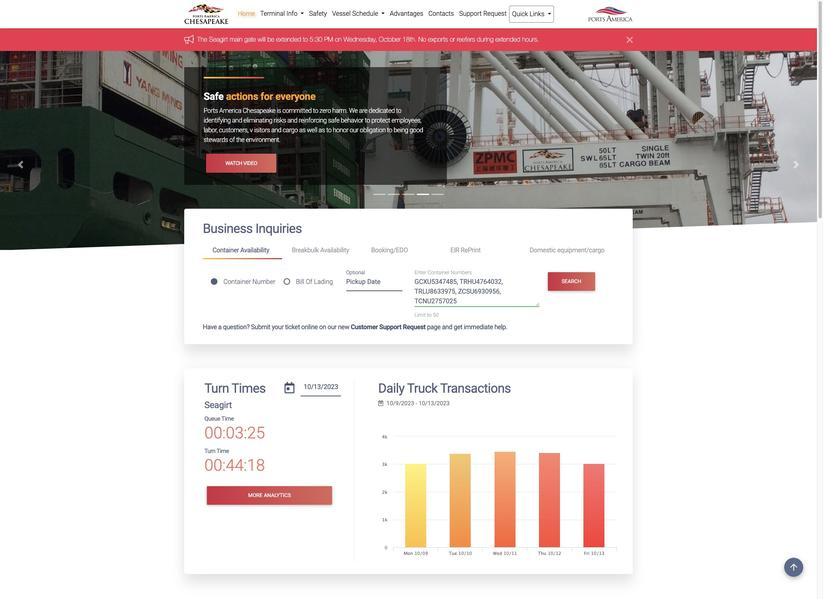 Task type: describe. For each thing, give the bounding box(es) containing it.
video
[[244, 160, 257, 166]]

support request
[[460, 10, 507, 17]]

turn for turn times
[[205, 380, 229, 396]]

or
[[450, 36, 456, 43]]

quick
[[513, 10, 529, 18]]

customers,
[[219, 126, 249, 134]]

protect
[[372, 117, 391, 124]]

have
[[203, 323, 217, 331]]

stewards
[[204, 136, 228, 144]]

availability for breakbulk availability
[[321, 246, 349, 254]]

main
[[230, 36, 243, 43]]

daily truck transactions
[[379, 380, 511, 396]]

10/9/2023
[[387, 400, 415, 407]]

1 vertical spatial container
[[428, 269, 450, 275]]

time for 00:44:18
[[217, 448, 229, 455]]

ticket
[[285, 323, 300, 331]]

harm.
[[333, 107, 348, 115]]

reprint
[[461, 246, 481, 254]]

container availability
[[213, 246, 270, 254]]

america
[[219, 107, 242, 115]]

get
[[454, 323, 463, 331]]

eliminating
[[244, 117, 273, 124]]

and inside main content
[[442, 323, 453, 331]]

to down safe
[[327, 126, 332, 134]]

turn time 00:44:18
[[205, 448, 265, 475]]

of
[[230, 136, 235, 144]]

question?
[[223, 323, 250, 331]]

actions
[[226, 91, 258, 102]]

to down are
[[365, 117, 370, 124]]

behavior
[[341, 117, 364, 124]]

contacts
[[429, 10, 454, 17]]

dedicated
[[369, 107, 395, 115]]

well
[[307, 126, 318, 134]]

1 vertical spatial seagirt
[[205, 400, 232, 410]]

submit
[[251, 323, 271, 331]]

inquiries
[[256, 221, 302, 236]]

contacts link
[[426, 6, 457, 22]]

being
[[394, 126, 409, 134]]

wednesday,
[[344, 36, 377, 43]]

eir
[[451, 246, 460, 254]]

queue
[[205, 415, 220, 422]]

is
[[277, 107, 281, 115]]

our inside ports america chesapeake is committed to zero harm. we are dedicated to identifying and                         eliminating risks and reinforcing safe behavior to protect employees, labor, customers, v                         isitors and cargo as well as to honor our obligation to being good stewards of the environment.
[[350, 126, 359, 134]]

booking/edo link
[[362, 243, 441, 258]]

1 as from the left
[[299, 126, 306, 134]]

for
[[261, 91, 273, 102]]

go to top image
[[785, 558, 804, 577]]

Optional text field
[[347, 275, 403, 291]]

of
[[306, 278, 313, 285]]

more analytics
[[248, 492, 291, 499]]

labor,
[[204, 126, 218, 134]]

Enter Container Numbers text field
[[415, 277, 540, 307]]

calendar day image
[[285, 382, 295, 393]]

terminal info
[[260, 10, 299, 17]]

v
[[250, 126, 253, 134]]

are
[[359, 107, 368, 115]]

links
[[530, 10, 545, 18]]

turn times
[[205, 380, 266, 396]]

eir reprint
[[451, 246, 481, 254]]

the
[[197, 36, 207, 43]]

eir reprint link
[[441, 243, 521, 258]]

limit
[[415, 312, 426, 318]]

close image
[[627, 35, 633, 45]]

safe
[[204, 91, 224, 102]]

to inside "alert"
[[303, 36, 308, 43]]

hours.
[[523, 36, 540, 43]]

honor
[[333, 126, 349, 134]]

safety link
[[307, 6, 330, 22]]

2 extended from the left
[[496, 36, 521, 43]]

queue time 00:03:25
[[205, 415, 265, 443]]

home
[[238, 10, 255, 17]]

terminal
[[260, 10, 285, 17]]

the seagirt main gate will be extended to 5:30 pm on wednesday, october 18th.  no exports or reefers during extended hours.
[[197, 36, 540, 43]]

quick links
[[513, 10, 547, 18]]

truck
[[408, 380, 438, 396]]

and up cargo
[[288, 117, 298, 124]]

optional
[[347, 269, 365, 275]]

advantages
[[390, 10, 424, 17]]

cargo
[[283, 126, 298, 134]]

breakbulk
[[292, 246, 319, 254]]

will
[[258, 36, 266, 43]]

booking/edo
[[372, 246, 408, 254]]

search
[[562, 278, 582, 284]]

more analytics link
[[207, 486, 332, 505]]

18th.
[[403, 36, 417, 43]]

availability for container availability
[[241, 246, 270, 254]]

during
[[477, 36, 494, 43]]

be
[[268, 36, 275, 43]]

50
[[433, 312, 439, 318]]

search button
[[548, 272, 596, 291]]

the seagirt main gate will be extended to 5:30 pm on wednesday, october 18th.  no exports or reefers during extended hours. link
[[197, 36, 540, 43]]



Task type: locate. For each thing, give the bounding box(es) containing it.
seagirt right the
[[209, 36, 228, 43]]

0 horizontal spatial request
[[403, 323, 426, 331]]

time
[[222, 415, 234, 422], [217, 448, 229, 455]]

enter
[[415, 269, 427, 275]]

domestic
[[530, 246, 556, 254]]

to left 5:30
[[303, 36, 308, 43]]

0 horizontal spatial as
[[299, 126, 306, 134]]

time up 00:44:18
[[217, 448, 229, 455]]

reinforcing
[[299, 117, 327, 124]]

1 extended from the left
[[276, 36, 301, 43]]

times
[[232, 380, 266, 396]]

have a question? submit your ticket online on our new customer support request page and get immediate help.
[[203, 323, 508, 331]]

more
[[248, 492, 263, 499]]

customer
[[351, 323, 378, 331]]

to up employees,
[[396, 107, 402, 115]]

safety image
[[0, 51, 818, 404]]

1 vertical spatial request
[[403, 323, 426, 331]]

0 horizontal spatial availability
[[241, 246, 270, 254]]

lading
[[314, 278, 333, 285]]

0 vertical spatial time
[[222, 415, 234, 422]]

request down limit
[[403, 323, 426, 331]]

container down business
[[213, 246, 239, 254]]

our down behavior
[[350, 126, 359, 134]]

availability inside "link"
[[241, 246, 270, 254]]

2 availability from the left
[[321, 246, 349, 254]]

5:30
[[310, 36, 323, 43]]

to left 50
[[428, 312, 432, 318]]

immediate
[[464, 323, 493, 331]]

home link
[[235, 6, 258, 22]]

your
[[272, 323, 284, 331]]

reefers
[[457, 36, 476, 43]]

to left 'being'
[[387, 126, 393, 134]]

on inside main content
[[320, 323, 326, 331]]

time for 00:03:25
[[222, 415, 234, 422]]

advantages link
[[388, 6, 426, 22]]

extended right "be"
[[276, 36, 301, 43]]

vessel schedule
[[332, 10, 380, 17]]

1 horizontal spatial request
[[484, 10, 507, 17]]

isitors
[[254, 126, 270, 134]]

turn
[[205, 380, 229, 396], [205, 448, 216, 455]]

10/13/2023
[[419, 400, 450, 407]]

0 vertical spatial turn
[[205, 380, 229, 396]]

committed
[[283, 107, 312, 115]]

schedule
[[353, 10, 379, 17]]

1 vertical spatial our
[[328, 323, 337, 331]]

0 vertical spatial container
[[213, 246, 239, 254]]

container for container number
[[224, 278, 251, 285]]

00:44:18
[[205, 456, 265, 475]]

calendar week image
[[379, 400, 384, 406]]

employees,
[[392, 117, 422, 124]]

october
[[379, 36, 401, 43]]

limit to 50
[[415, 312, 439, 318]]

0 horizontal spatial on
[[320, 323, 326, 331]]

0 vertical spatial support
[[460, 10, 482, 17]]

safe
[[328, 117, 340, 124]]

chesapeake
[[243, 107, 276, 115]]

zero
[[320, 107, 331, 115]]

request
[[484, 10, 507, 17], [403, 323, 426, 331]]

our left new
[[328, 323, 337, 331]]

a
[[218, 323, 222, 331]]

domestic equipment/cargo link
[[521, 243, 615, 258]]

support request link
[[457, 6, 510, 22]]

2 turn from the top
[[205, 448, 216, 455]]

0 vertical spatial request
[[484, 10, 507, 17]]

to left zero
[[313, 107, 318, 115]]

None text field
[[301, 380, 342, 396]]

page
[[427, 323, 441, 331]]

business inquiries
[[203, 221, 302, 236]]

availability
[[241, 246, 270, 254], [321, 246, 349, 254]]

main content
[[178, 209, 639, 599]]

1 availability from the left
[[241, 246, 270, 254]]

bill of lading
[[296, 278, 333, 285]]

breakbulk availability link
[[282, 243, 362, 258]]

1 vertical spatial turn
[[205, 448, 216, 455]]

bullhorn image
[[184, 35, 197, 44]]

1 vertical spatial on
[[320, 323, 326, 331]]

container inside "link"
[[213, 246, 239, 254]]

customer support request link
[[351, 323, 426, 331]]

and down risks
[[272, 126, 282, 134]]

on inside "alert"
[[335, 36, 342, 43]]

new
[[338, 323, 350, 331]]

main content containing 00:03:25
[[178, 209, 639, 599]]

on right pm on the top of the page
[[335, 36, 342, 43]]

safe actions for everyone
[[204, 91, 316, 102]]

watch video link
[[206, 154, 277, 173]]

daily
[[379, 380, 405, 396]]

container availability link
[[203, 243, 282, 259]]

availability right breakbulk at top
[[321, 246, 349, 254]]

00:03:25
[[205, 423, 265, 443]]

0 horizontal spatial our
[[328, 323, 337, 331]]

1 turn from the top
[[205, 380, 229, 396]]

number
[[253, 278, 276, 285]]

request left quick
[[484, 10, 507, 17]]

equipment/cargo
[[558, 246, 605, 254]]

1 horizontal spatial as
[[319, 126, 325, 134]]

time right queue
[[222, 415, 234, 422]]

1 horizontal spatial extended
[[496, 36, 521, 43]]

environment.
[[246, 136, 281, 144]]

identifying
[[204, 117, 231, 124]]

1 horizontal spatial availability
[[321, 246, 349, 254]]

0 vertical spatial on
[[335, 36, 342, 43]]

good
[[410, 126, 424, 134]]

as right well
[[319, 126, 325, 134]]

0 horizontal spatial support
[[380, 323, 402, 331]]

support right customer
[[380, 323, 402, 331]]

extended right during
[[496, 36, 521, 43]]

enter container numbers
[[415, 269, 472, 275]]

risks
[[274, 117, 286, 124]]

extended
[[276, 36, 301, 43], [496, 36, 521, 43]]

pm
[[324, 36, 334, 43]]

seagirt up queue
[[205, 400, 232, 410]]

breakbulk availability
[[292, 246, 349, 254]]

as
[[299, 126, 306, 134], [319, 126, 325, 134]]

1 vertical spatial time
[[217, 448, 229, 455]]

the
[[236, 136, 245, 144]]

0 horizontal spatial extended
[[276, 36, 301, 43]]

and left get
[[442, 323, 453, 331]]

container right enter
[[428, 269, 450, 275]]

0 vertical spatial seagirt
[[209, 36, 228, 43]]

time inside queue time 00:03:25
[[222, 415, 234, 422]]

0 vertical spatial our
[[350, 126, 359, 134]]

turn up 00:44:18
[[205, 448, 216, 455]]

domestic equipment/cargo
[[530, 246, 605, 254]]

1 horizontal spatial support
[[460, 10, 482, 17]]

online
[[302, 323, 318, 331]]

turn for turn time 00:44:18
[[205, 448, 216, 455]]

time inside turn time 00:44:18
[[217, 448, 229, 455]]

availability down business inquiries
[[241, 246, 270, 254]]

1 horizontal spatial our
[[350, 126, 359, 134]]

turn up queue
[[205, 380, 229, 396]]

1 vertical spatial support
[[380, 323, 402, 331]]

transactions
[[441, 380, 511, 396]]

and
[[232, 117, 242, 124], [288, 117, 298, 124], [272, 126, 282, 134], [442, 323, 453, 331]]

ports america chesapeake is committed to zero harm. we are dedicated to identifying and                         eliminating risks and reinforcing safe behavior to protect employees, labor, customers, v                         isitors and cargo as well as to honor our obligation to being good stewards of the environment.
[[204, 107, 424, 144]]

support up reefers
[[460, 10, 482, 17]]

vessel
[[332, 10, 351, 17]]

2 as from the left
[[319, 126, 325, 134]]

container left number
[[224, 278, 251, 285]]

and up customers,
[[232, 117, 242, 124]]

seagirt inside "alert"
[[209, 36, 228, 43]]

on right online
[[320, 323, 326, 331]]

the seagirt main gate will be extended to 5:30 pm on wednesday, october 18th.  no exports or reefers during extended hours. alert
[[0, 28, 818, 51]]

container for container availability
[[213, 246, 239, 254]]

1 horizontal spatial on
[[335, 36, 342, 43]]

as left well
[[299, 126, 306, 134]]

support
[[460, 10, 482, 17], [380, 323, 402, 331]]

2 vertical spatial container
[[224, 278, 251, 285]]

container number
[[224, 278, 276, 285]]

turn inside turn time 00:44:18
[[205, 448, 216, 455]]



Task type: vqa. For each thing, say whether or not it's contained in the screenshot.
'Transactions'
yes



